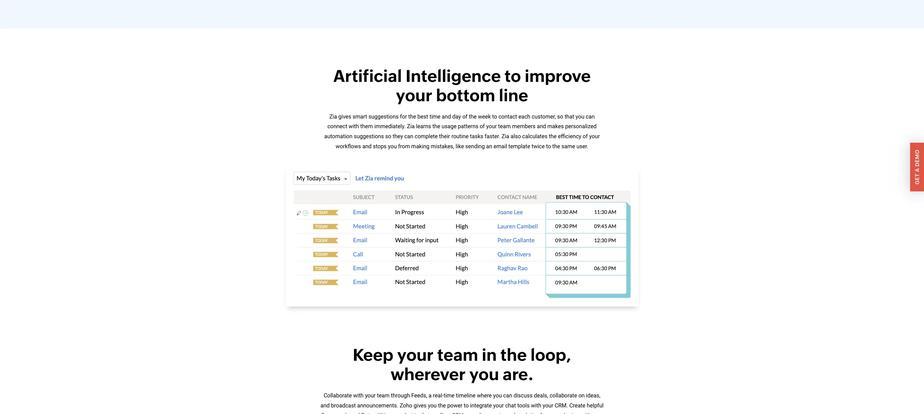 Task type: locate. For each thing, give the bounding box(es) containing it.
1 horizontal spatial team
[[437, 345, 478, 365]]

your
[[396, 86, 432, 105], [486, 123, 497, 130], [589, 133, 600, 140], [397, 345, 434, 365], [365, 393, 376, 399], [493, 402, 504, 409], [543, 402, 553, 409], [390, 412, 401, 414]]

stops
[[373, 143, 387, 150]]

with up broadcast
[[353, 393, 364, 399]]

and
[[442, 113, 451, 120], [537, 123, 546, 130], [362, 143, 372, 150], [321, 402, 330, 409], [351, 412, 360, 414], [506, 412, 515, 414]]

1 horizontal spatial of
[[480, 123, 485, 130]]

and down customer,
[[537, 123, 546, 130]]

0 horizontal spatial can
[[404, 133, 413, 140]]

within
[[374, 412, 389, 414]]

2 horizontal spatial team
[[498, 123, 511, 130]]

gives inside 'collaborate with your team through feeds, a real-time timeline where you can discuss deals, collaborate on ideas, and broadcast announcements. zoho gives you the power to integrate your chat tools with your crm. create helpful commands and bots within your chat tools to pull up crm records, reports, and analytics for easy sharing with yo'
[[414, 402, 427, 409]]

like
[[456, 143, 464, 150]]

0 horizontal spatial time
[[430, 113, 440, 120]]

2 horizontal spatial of
[[583, 133, 588, 140]]

0 vertical spatial team
[[498, 123, 511, 130]]

2 vertical spatial zia
[[502, 133, 509, 140]]

1 vertical spatial tools
[[414, 412, 426, 414]]

1 vertical spatial of
[[480, 123, 485, 130]]

of up user.
[[583, 133, 588, 140]]

collaborate with your team through feeds, a real-time timeline where you can discuss deals, collaborate on ideas, and broadcast announcements. zoho gives you the power to integrate your chat tools with your crm. create helpful commands and bots within your chat tools to pull up crm records, reports, and analytics for easy sharing with yo
[[320, 393, 604, 414]]

the up pull
[[438, 402, 446, 409]]

you
[[576, 113, 584, 120], [388, 143, 397, 150], [469, 365, 499, 384], [493, 393, 502, 399], [428, 402, 437, 409]]

0 vertical spatial tools
[[517, 402, 530, 409]]

0 horizontal spatial chat
[[402, 412, 413, 414]]

timeline
[[456, 393, 476, 399]]

you up personalized
[[576, 113, 584, 120]]

1 horizontal spatial for
[[540, 412, 547, 414]]

loop,
[[531, 345, 571, 365]]

team down contact
[[498, 123, 511, 130]]

0 horizontal spatial gives
[[338, 113, 351, 120]]

of down week
[[480, 123, 485, 130]]

1 vertical spatial can
[[404, 133, 413, 140]]

integrate
[[470, 402, 492, 409]]

chat down discuss
[[505, 402, 516, 409]]

1 vertical spatial team
[[437, 345, 478, 365]]

suggestions up 'immediately.'
[[369, 113, 399, 120]]

0 vertical spatial for
[[400, 113, 407, 120]]

contact
[[499, 113, 517, 120]]

suggestions
[[369, 113, 399, 120], [354, 133, 384, 140]]

with down deals,
[[531, 402, 541, 409]]

tools up analytics
[[517, 402, 530, 409]]

for inside 'collaborate with your team through feeds, a real-time timeline where you can discuss deals, collaborate on ideas, and broadcast announcements. zoho gives you the power to integrate your chat tools with your crm. create helpful commands and bots within your chat tools to pull up crm records, reports, and analytics for easy sharing with yo'
[[540, 412, 547, 414]]

1 vertical spatial so
[[385, 133, 391, 140]]

team
[[498, 123, 511, 130], [437, 345, 478, 365], [377, 393, 390, 399]]

0 vertical spatial gives
[[338, 113, 351, 120]]

of right day
[[462, 113, 468, 120]]

you right where
[[493, 393, 502, 399]]

for
[[400, 113, 407, 120], [540, 412, 547, 414]]

2 horizontal spatial zia
[[502, 133, 509, 140]]

personalized
[[565, 123, 597, 130]]

to
[[505, 66, 521, 86], [492, 113, 497, 120], [546, 143, 551, 150], [464, 402, 469, 409], [428, 412, 433, 414]]

for left the easy
[[540, 412, 547, 414]]

gives
[[338, 113, 351, 120], [414, 402, 427, 409]]

zia up connect
[[329, 113, 337, 120]]

so left they on the left of the page
[[385, 133, 391, 140]]

gives down feeds,
[[414, 402, 427, 409]]

2 vertical spatial can
[[503, 393, 512, 399]]

you up where
[[469, 365, 499, 384]]

1 vertical spatial zia
[[407, 123, 415, 130]]

mistakes,
[[431, 143, 454, 150]]

so left that
[[557, 113, 563, 120]]

with inside zia gives smart suggestions for the best time and day of the week to contact each customer, so that you can connect with them immediately. zia learns the usage patterns of your team members and makes personalized automation suggestions so they can complete their routine tasks faster. zia also calculates the efficiency of your workflows and stops you from making mistakes, like sending an email template twice to the same user.
[[349, 123, 359, 130]]

improve
[[525, 66, 591, 86]]

where
[[477, 393, 492, 399]]

bottom
[[436, 86, 495, 105]]

can left discuss
[[503, 393, 512, 399]]

1 vertical spatial time
[[444, 393, 455, 399]]

zia left learns
[[407, 123, 415, 130]]

time inside 'collaborate with your team through feeds, a real-time timeline where you can discuss deals, collaborate on ideas, and broadcast announcements. zoho gives you the power to integrate your chat tools with your crm. create helpful commands and bots within your chat tools to pull up crm records, reports, and analytics for easy sharing with yo'
[[444, 393, 455, 399]]

helpful
[[587, 402, 604, 409]]

the right the 'in'
[[500, 345, 527, 365]]

2 vertical spatial team
[[377, 393, 390, 399]]

zia
[[329, 113, 337, 120], [407, 123, 415, 130], [502, 133, 509, 140]]

zia left also
[[502, 133, 509, 140]]

learns
[[416, 123, 431, 130]]

0 horizontal spatial for
[[400, 113, 407, 120]]

crm artificial intelligence - zoho crm image
[[286, 166, 638, 307]]

chat down the zoho
[[402, 412, 413, 414]]

makes
[[548, 123, 564, 130]]

team up announcements.
[[377, 393, 390, 399]]

each
[[519, 113, 530, 120]]

gives up connect
[[338, 113, 351, 120]]

with down "smart"
[[349, 123, 359, 130]]

team left the 'in'
[[437, 345, 478, 365]]

time up 'power'
[[444, 393, 455, 399]]

real-
[[433, 393, 444, 399]]

and up usage
[[442, 113, 451, 120]]

the left usage
[[433, 123, 440, 130]]

1 vertical spatial for
[[540, 412, 547, 414]]

0 horizontal spatial zia
[[329, 113, 337, 120]]

from
[[398, 143, 410, 150]]

team inside 'collaborate with your team through feeds, a real-time timeline where you can discuss deals, collaborate on ideas, and broadcast announcements. zoho gives you the power to integrate your chat tools with your crm. create helpful commands and bots within your chat tools to pull up crm records, reports, and analytics for easy sharing with yo'
[[377, 393, 390, 399]]

1 vertical spatial chat
[[402, 412, 413, 414]]

0 vertical spatial of
[[462, 113, 468, 120]]

the left same
[[552, 143, 560, 150]]

1 horizontal spatial so
[[557, 113, 563, 120]]

time right best
[[430, 113, 440, 120]]

day
[[452, 113, 461, 120]]

so
[[557, 113, 563, 120], [385, 133, 391, 140]]

of
[[462, 113, 468, 120], [480, 123, 485, 130], [583, 133, 588, 140]]

tools
[[517, 402, 530, 409], [414, 412, 426, 414]]

0 horizontal spatial team
[[377, 393, 390, 399]]

smart
[[353, 113, 367, 120]]

chat
[[505, 402, 516, 409], [402, 412, 413, 414]]

the up 'patterns'
[[469, 113, 477, 120]]

crm.
[[555, 402, 568, 409]]

connect
[[327, 123, 347, 130]]

can
[[586, 113, 595, 120], [404, 133, 413, 140], [503, 393, 512, 399]]

best
[[417, 113, 428, 120]]

customer,
[[532, 113, 556, 120]]

on
[[579, 393, 585, 399]]

time
[[430, 113, 440, 120], [444, 393, 455, 399]]

0 vertical spatial time
[[430, 113, 440, 120]]

you down they on the left of the page
[[388, 143, 397, 150]]

and left bots
[[351, 412, 360, 414]]

power
[[447, 402, 462, 409]]

template
[[509, 143, 530, 150]]

the
[[408, 113, 416, 120], [469, 113, 477, 120], [433, 123, 440, 130], [549, 133, 557, 140], [552, 143, 560, 150], [500, 345, 527, 365], [438, 402, 446, 409]]

can up personalized
[[586, 113, 595, 120]]

ideas,
[[586, 393, 601, 399]]

tools down feeds,
[[414, 412, 426, 414]]

a
[[429, 393, 432, 399]]

1 horizontal spatial time
[[444, 393, 455, 399]]

with
[[349, 123, 359, 130], [353, 393, 364, 399], [531, 402, 541, 409], [581, 412, 591, 414]]

the inside 'collaborate with your team through feeds, a real-time timeline where you can discuss deals, collaborate on ideas, and broadcast announcements. zoho gives you the power to integrate your chat tools with your crm. create helpful commands and bots within your chat tools to pull up crm records, reports, and analytics for easy sharing with yo'
[[438, 402, 446, 409]]

1 vertical spatial gives
[[414, 402, 427, 409]]

team inside zia gives smart suggestions for the best time and day of the week to contact each customer, so that you can connect with them immediately. zia learns the usage patterns of your team members and makes personalized automation suggestions so they can complete their routine tasks faster. zia also calculates the efficiency of your workflows and stops you from making mistakes, like sending an email template twice to the same user.
[[498, 123, 511, 130]]

1 horizontal spatial can
[[503, 393, 512, 399]]

easy
[[548, 412, 560, 414]]

0 horizontal spatial so
[[385, 133, 391, 140]]

1 horizontal spatial gives
[[414, 402, 427, 409]]

calculates
[[522, 133, 548, 140]]

for up 'immediately.'
[[400, 113, 407, 120]]

1 horizontal spatial tools
[[517, 402, 530, 409]]

2 horizontal spatial can
[[586, 113, 595, 120]]

patterns
[[458, 123, 478, 130]]

suggestions down the 'them'
[[354, 133, 384, 140]]

1 horizontal spatial chat
[[505, 402, 516, 409]]

can right they on the left of the page
[[404, 133, 413, 140]]

team inside keep your team in the loop, wherever you are.
[[437, 345, 478, 365]]



Task type: describe. For each thing, give the bounding box(es) containing it.
line
[[499, 86, 528, 105]]

routine
[[452, 133, 469, 140]]

discuss
[[514, 393, 533, 399]]

demo
[[914, 150, 920, 167]]

to inside artificial intelligence to improve your bottom line
[[505, 66, 521, 86]]

them
[[360, 123, 373, 130]]

the inside keep your team in the loop, wherever you are.
[[500, 345, 527, 365]]

0 horizontal spatial tools
[[414, 412, 426, 414]]

for inside zia gives smart suggestions for the best time and day of the week to contact each customer, so that you can connect with them immediately. zia learns the usage patterns of your team members and makes personalized automation suggestions so they can complete their routine tasks faster. zia also calculates the efficiency of your workflows and stops you from making mistakes, like sending an email template twice to the same user.
[[400, 113, 407, 120]]

get a demo link
[[910, 143, 924, 192]]

commands
[[321, 412, 349, 414]]

feeds,
[[411, 393, 427, 399]]

your inside keep your team in the loop, wherever you are.
[[397, 345, 434, 365]]

announcements.
[[357, 402, 398, 409]]

also
[[511, 133, 521, 140]]

that
[[565, 113, 574, 120]]

0 vertical spatial can
[[586, 113, 595, 120]]

get a demo
[[914, 150, 920, 185]]

collaborate
[[550, 393, 577, 399]]

bots
[[361, 412, 373, 414]]

and up commands
[[321, 402, 330, 409]]

pull
[[434, 412, 443, 414]]

workflows
[[336, 143, 361, 150]]

week
[[478, 113, 491, 120]]

0 horizontal spatial of
[[462, 113, 468, 120]]

intelligence
[[406, 66, 501, 86]]

and right 'reports,'
[[506, 412, 515, 414]]

broadcast
[[331, 402, 356, 409]]

through
[[391, 393, 410, 399]]

members
[[512, 123, 536, 130]]

you up pull
[[428, 402, 437, 409]]

and left stops
[[362, 143, 372, 150]]

faster.
[[485, 133, 500, 140]]

keep your team in the loop, wherever you are.
[[353, 345, 571, 384]]

collaborate
[[324, 393, 352, 399]]

your inside artificial intelligence to improve your bottom line
[[396, 86, 432, 105]]

complete
[[415, 133, 438, 140]]

1 vertical spatial suggestions
[[354, 133, 384, 140]]

their
[[439, 133, 450, 140]]

analytics
[[517, 412, 539, 414]]

keep
[[353, 345, 393, 365]]

sending
[[465, 143, 485, 150]]

records,
[[465, 412, 485, 414]]

artificial
[[333, 66, 402, 86]]

a
[[914, 168, 920, 172]]

efficiency
[[558, 133, 581, 140]]

the down 'makes'
[[549, 133, 557, 140]]

making
[[411, 143, 429, 150]]

immediately.
[[374, 123, 406, 130]]

create
[[569, 402, 586, 409]]

are.
[[503, 365, 534, 384]]

an
[[486, 143, 492, 150]]

can inside 'collaborate with your team through feeds, a real-time timeline where you can discuss deals, collaborate on ideas, and broadcast announcements. zoho gives you the power to integrate your chat tools with your crm. create helpful commands and bots within your chat tools to pull up crm records, reports, and analytics for easy sharing with yo'
[[503, 393, 512, 399]]

zia gives smart suggestions for the best time and day of the week to contact each customer, so that you can connect with them immediately. zia learns the usage patterns of your team members and makes personalized automation suggestions so they can complete their routine tasks faster. zia also calculates the efficiency of your workflows and stops you from making mistakes, like sending an email template twice to the same user.
[[324, 113, 600, 150]]

user.
[[577, 143, 588, 150]]

reports,
[[486, 412, 505, 414]]

2 vertical spatial of
[[583, 133, 588, 140]]

up
[[444, 412, 451, 414]]

automation
[[324, 133, 352, 140]]

they
[[393, 133, 403, 140]]

0 vertical spatial zia
[[329, 113, 337, 120]]

zoho
[[400, 402, 412, 409]]

deals,
[[534, 393, 548, 399]]

1 horizontal spatial zia
[[407, 123, 415, 130]]

in
[[482, 345, 497, 365]]

artificial intelligence to improve your bottom line
[[333, 66, 591, 105]]

usage
[[442, 123, 457, 130]]

get
[[914, 174, 920, 185]]

wherever
[[391, 365, 466, 384]]

crm
[[452, 412, 464, 414]]

tasks
[[470, 133, 483, 140]]

email
[[494, 143, 507, 150]]

0 vertical spatial so
[[557, 113, 563, 120]]

the left best
[[408, 113, 416, 120]]

gives inside zia gives smart suggestions for the best time and day of the week to contact each customer, so that you can connect with them immediately. zia learns the usage patterns of your team members and makes personalized automation suggestions so they can complete their routine tasks faster. zia also calculates the efficiency of your workflows and stops you from making mistakes, like sending an email template twice to the same user.
[[338, 113, 351, 120]]

same
[[562, 143, 575, 150]]

0 vertical spatial suggestions
[[369, 113, 399, 120]]

sharing
[[561, 412, 579, 414]]

twice
[[532, 143, 545, 150]]

with down create
[[581, 412, 591, 414]]

time inside zia gives smart suggestions for the best time and day of the week to contact each customer, so that you can connect with them immediately. zia learns the usage patterns of your team members and makes personalized automation suggestions so they can complete their routine tasks faster. zia also calculates the efficiency of your workflows and stops you from making mistakes, like sending an email template twice to the same user.
[[430, 113, 440, 120]]

0 vertical spatial chat
[[505, 402, 516, 409]]

you inside keep your team in the loop, wherever you are.
[[469, 365, 499, 384]]



Task type: vqa. For each thing, say whether or not it's contained in the screenshot.
THE TABLE
no



